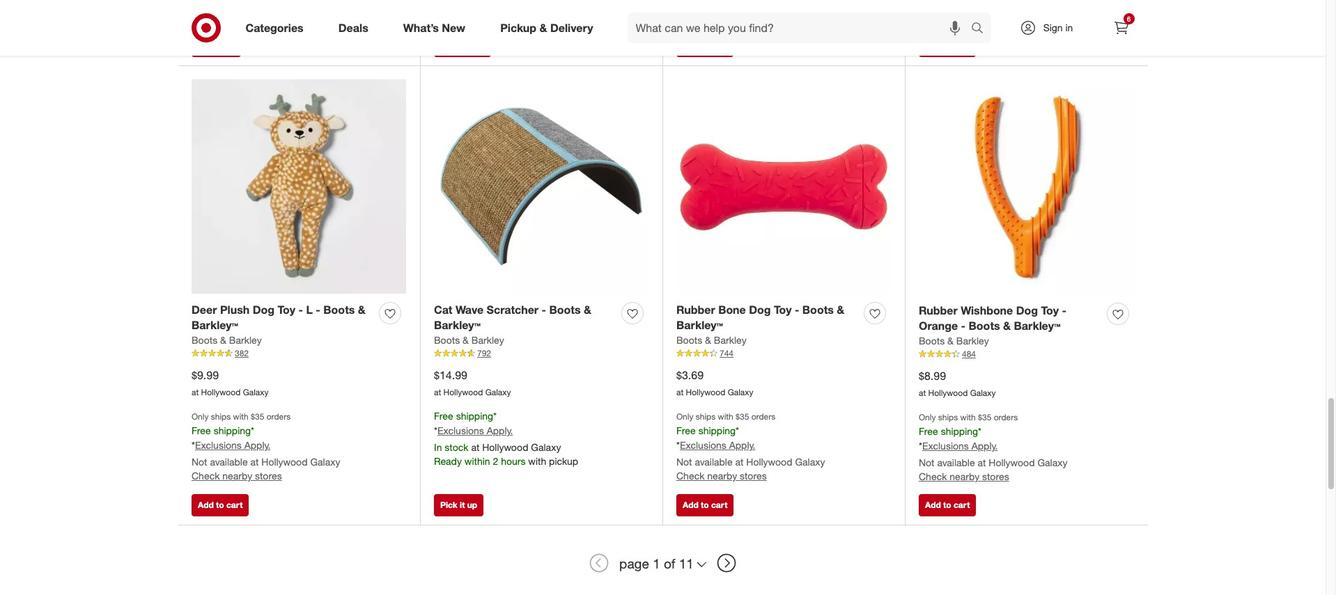 Task type: locate. For each thing, give the bounding box(es) containing it.
wishbone
[[961, 303, 1013, 317]]

boots up 792 link
[[549, 303, 581, 317]]

rubber bone dog toy - boots & barkley™ link
[[676, 302, 858, 334]]

exclusions down $8.99 at hollywood galaxy
[[922, 440, 969, 452]]

up down ready within 2 hours
[[225, 40, 235, 51]]

only down $9.99
[[192, 412, 209, 422]]

barkley™
[[192, 319, 238, 333], [434, 319, 481, 333], [676, 319, 723, 333], [1014, 319, 1060, 333]]

boots & barkley up 744
[[676, 335, 746, 346]]

1 horizontal spatial 2
[[493, 455, 498, 467]]

apply. down $9.99 at hollywood galaxy
[[244, 440, 270, 451]]

free down $8.99
[[919, 426, 938, 438]]

add to cart button for rubber wishbone dog toy - orange - boots & barkley™
[[919, 495, 976, 517]]

- inside 'rubber bone dog toy - boots & barkley™'
[[795, 303, 799, 317]]

at inside $8.99 at hollywood galaxy
[[919, 388, 926, 399]]

0 vertical spatial pick it up
[[198, 40, 235, 51]]

free up in
[[434, 410, 453, 422]]

apply. down $8.99 at hollywood galaxy
[[971, 440, 998, 452]]

& inside deer plush dog toy - l - boots & barkley™
[[358, 303, 366, 317]]

only ships with $35 orders free shipping * * exclusions apply. not available at hollywood galaxy check nearby stores for $3.69
[[676, 412, 825, 482]]

2 horizontal spatial orders
[[994, 412, 1018, 423]]

plush
[[220, 303, 250, 317]]

with down $3.69 at hollywood galaxy
[[718, 412, 733, 422]]

- right "scratcher"
[[542, 303, 546, 317]]

only
[[192, 412, 209, 422], [676, 412, 693, 422], [919, 412, 936, 423]]

check for rubber bone dog toy - boots & barkley™
[[676, 470, 705, 482]]

0 horizontal spatial $35
[[251, 412, 264, 422]]

$35 for $9.99
[[251, 412, 264, 422]]

boots
[[323, 303, 355, 317], [549, 303, 581, 317], [802, 303, 834, 317], [969, 319, 1000, 333], [192, 335, 217, 346], [434, 335, 460, 346], [676, 335, 702, 346], [919, 335, 945, 347]]

0 horizontal spatial hours
[[259, 10, 283, 22]]

rubber wishbone dog toy - orange - boots & barkley™ image
[[919, 79, 1134, 295], [919, 79, 1134, 295]]

add to cart button
[[676, 35, 734, 57], [919, 35, 976, 57], [192, 495, 249, 517], [676, 495, 734, 517], [919, 495, 976, 517]]

1 horizontal spatial pick
[[440, 500, 457, 511]]

exclusions apply. button for deer plush dog toy - l - boots & barkley™
[[195, 439, 270, 453]]

l
[[306, 303, 313, 317]]

add for rubber bone dog toy - boots & barkley™
[[683, 500, 698, 511]]

1 horizontal spatial ready
[[434, 455, 462, 467]]

exclusions apply. button
[[437, 424, 513, 438], [195, 439, 270, 453], [680, 439, 755, 453], [922, 440, 998, 453]]

1 horizontal spatial ships
[[696, 412, 716, 422]]

shipping down $8.99 at hollywood galaxy
[[941, 426, 978, 438]]

ships down $3.69 at hollywood galaxy
[[696, 412, 716, 422]]

0 horizontal spatial not
[[192, 456, 207, 468]]

boots & barkley for wave
[[434, 335, 504, 346]]

0 horizontal spatial ships
[[211, 412, 231, 422]]

1 vertical spatial within
[[464, 455, 490, 467]]

pick it up
[[198, 40, 235, 51], [440, 500, 477, 511]]

boots & barkley up 484
[[919, 335, 989, 347]]

0 horizontal spatial 2
[[250, 10, 256, 22]]

boots down orange on the bottom
[[919, 335, 945, 347]]

toy for wishbone
[[1041, 303, 1059, 317]]

ready
[[192, 10, 219, 22], [434, 455, 462, 467]]

shipping
[[456, 410, 493, 422], [214, 425, 251, 437], [698, 425, 736, 437], [941, 426, 978, 438]]

2 horizontal spatial toy
[[1041, 303, 1059, 317]]

barkley
[[229, 335, 262, 346], [471, 335, 504, 346], [714, 335, 746, 346], [956, 335, 989, 347]]

boots & barkley up 382
[[192, 335, 262, 346]]

deals
[[338, 21, 368, 35]]

hours inside free shipping * * exclusions apply. in stock at  hollywood galaxy ready within 2 hours with pickup
[[501, 455, 525, 467]]

available for $9.99
[[210, 456, 248, 468]]

exclusions up stock
[[437, 425, 484, 437]]

pick it up down ready within 2 hours
[[198, 40, 235, 51]]

ships down $9.99 at hollywood galaxy
[[211, 412, 231, 422]]

toy up 744 link
[[774, 303, 792, 317]]

with left pickup
[[528, 455, 546, 467]]

boots & barkley for wishbone
[[919, 335, 989, 347]]

toy
[[278, 303, 295, 317], [774, 303, 792, 317], [1041, 303, 1059, 317]]

2 horizontal spatial ships
[[938, 412, 958, 423]]

0 horizontal spatial pick
[[198, 40, 215, 51]]

free
[[434, 410, 453, 422], [192, 425, 211, 437], [676, 425, 696, 437], [919, 426, 938, 438]]

up down stock
[[467, 500, 477, 511]]

apply. down $14.99 at hollywood galaxy
[[487, 425, 513, 437]]

$35
[[251, 412, 264, 422], [736, 412, 749, 422], [978, 412, 991, 423]]

exclusions for deer plush dog toy - l - boots & barkley™
[[195, 440, 242, 451]]

1 horizontal spatial hours
[[501, 455, 525, 467]]

792
[[477, 348, 491, 359]]

orange
[[919, 319, 958, 333]]

exclusions inside free shipping * * exclusions apply. in stock at  hollywood galaxy ready within 2 hours with pickup
[[437, 425, 484, 437]]

2 horizontal spatial not
[[919, 457, 934, 469]]

1 horizontal spatial orders
[[751, 412, 775, 422]]

orders
[[267, 412, 291, 422], [751, 412, 775, 422], [994, 412, 1018, 423]]

dog right wishbone
[[1016, 303, 1038, 317]]

barkley up the 792
[[471, 335, 504, 346]]

deer plush dog toy - l - boots & barkley™ image
[[192, 79, 406, 294], [192, 79, 406, 294]]

add for rubber wishbone dog toy - orange - boots & barkley™
[[925, 500, 941, 511]]

dog right plush
[[253, 303, 275, 317]]

only for $9.99
[[192, 412, 209, 422]]

rubber for rubber bone dog toy - boots & barkley™
[[676, 303, 715, 317]]

at
[[192, 387, 199, 398], [434, 387, 441, 398], [676, 387, 683, 398], [919, 388, 926, 399], [471, 442, 479, 453], [250, 456, 259, 468], [735, 456, 744, 468], [978, 457, 986, 469]]

sign in link
[[1008, 13, 1095, 43]]

boots & barkley link
[[192, 334, 262, 348], [434, 334, 504, 348], [676, 334, 746, 348], [919, 335, 989, 348]]

orders down $9.99 at hollywood galaxy
[[267, 412, 291, 422]]

0 horizontal spatial check nearby stores
[[676, 10, 767, 22]]

pick down ready within 2 hours
[[198, 40, 215, 51]]

1 horizontal spatial within
[[464, 455, 490, 467]]

dog inside 'rubber bone dog toy - boots & barkley™'
[[749, 303, 771, 317]]

barkley up 744
[[714, 335, 746, 346]]

& inside rubber wishbone dog toy - orange - boots & barkley™
[[1003, 319, 1011, 333]]

1 horizontal spatial check nearby stores
[[919, 10, 1009, 22]]

only for $3.69
[[676, 412, 693, 422]]

0 horizontal spatial dog
[[253, 303, 275, 317]]

$9.99
[[192, 369, 219, 383]]

it down stock
[[460, 500, 465, 511]]

exclusions down $3.69 at hollywood galaxy
[[680, 440, 726, 451]]

exclusions apply. button up stock
[[437, 424, 513, 438]]

categories
[[246, 21, 304, 35]]

exclusions apply. button down $3.69 at hollywood galaxy
[[680, 439, 755, 453]]

exclusions down $9.99 at hollywood galaxy
[[195, 440, 242, 451]]

within
[[222, 10, 248, 22], [464, 455, 490, 467]]

boots inside deer plush dog toy - l - boots & barkley™
[[323, 303, 355, 317]]

2 horizontal spatial only
[[919, 412, 936, 423]]

0 vertical spatial up
[[225, 40, 235, 51]]

1 vertical spatial hours
[[501, 455, 525, 467]]

barkley up 484
[[956, 335, 989, 347]]

2 horizontal spatial available
[[937, 457, 975, 469]]

boots down deer
[[192, 335, 217, 346]]

1 horizontal spatial pick it up
[[440, 500, 477, 511]]

boots & barkley link up the 792
[[434, 334, 504, 348]]

$35 down $8.99 at hollywood galaxy
[[978, 412, 991, 423]]

$9.99 at hollywood galaxy
[[192, 369, 269, 398]]

ships
[[211, 412, 231, 422], [696, 412, 716, 422], [938, 412, 958, 423]]

boots & barkley up the 792
[[434, 335, 504, 346]]

add
[[683, 40, 698, 51], [925, 40, 941, 51], [198, 500, 214, 511], [683, 500, 698, 511], [925, 500, 941, 511]]

boots down wishbone
[[969, 319, 1000, 333]]

0 horizontal spatial rubber
[[676, 303, 715, 317]]

1 vertical spatial pick it up button
[[434, 495, 484, 517]]

pick
[[198, 40, 215, 51], [440, 500, 457, 511]]

dog inside rubber wishbone dog toy - orange - boots & barkley™
[[1016, 303, 1038, 317]]

barkley for plush
[[229, 335, 262, 346]]

cat wave scratcher - boots & barkley™ link
[[434, 302, 616, 334]]

0 horizontal spatial up
[[225, 40, 235, 51]]

0 horizontal spatial toy
[[278, 303, 295, 317]]

pick it up down stock
[[440, 500, 477, 511]]

pick it up button down ready within 2 hours
[[192, 35, 241, 57]]

rubber inside 'rubber bone dog toy - boots & barkley™'
[[676, 303, 715, 317]]

shipping for rubber bone dog toy - boots & barkley™
[[698, 425, 736, 437]]

in
[[1065, 22, 1073, 33]]

dog
[[253, 303, 275, 317], [749, 303, 771, 317], [1016, 303, 1038, 317]]

rubber left bone at the right of the page
[[676, 303, 715, 317]]

*
[[493, 410, 497, 422], [434, 425, 437, 437], [251, 425, 254, 437], [736, 425, 739, 437], [978, 426, 981, 438], [192, 440, 195, 451], [676, 440, 680, 451], [919, 440, 922, 452]]

available
[[210, 456, 248, 468], [695, 456, 733, 468], [937, 457, 975, 469]]

exclusions apply. button down $8.99 at hollywood galaxy
[[922, 440, 998, 453]]

0 vertical spatial pick
[[198, 40, 215, 51]]

nearby
[[707, 10, 737, 22], [950, 10, 979, 22], [222, 470, 252, 482], [707, 470, 737, 482], [950, 471, 979, 483]]

$35 down $3.69 at hollywood galaxy
[[736, 412, 749, 422]]

barkley for wishbone
[[956, 335, 989, 347]]

cart for rubber bone dog toy - boots & barkley™
[[711, 500, 727, 511]]

0 horizontal spatial pick it up button
[[192, 35, 241, 57]]

shipping down $14.99 at hollywood galaxy
[[456, 410, 493, 422]]

boots & barkley
[[192, 335, 262, 346], [434, 335, 504, 346], [676, 335, 746, 346], [919, 335, 989, 347]]

check nearby stores button
[[676, 9, 767, 23], [919, 10, 1009, 24], [192, 469, 282, 483], [676, 469, 767, 483], [919, 470, 1009, 484]]

apply. down $3.69 at hollywood galaxy
[[729, 440, 755, 451]]

only down $8.99
[[919, 412, 936, 423]]

$14.99 at hollywood galaxy
[[434, 369, 511, 398]]

barkley™ down wave
[[434, 319, 481, 333]]

hours
[[259, 10, 283, 22], [501, 455, 525, 467]]

1 horizontal spatial only
[[676, 412, 693, 422]]

cart for rubber wishbone dog toy - orange - boots & barkley™
[[954, 500, 970, 511]]

not for $9.99
[[192, 456, 207, 468]]

rubber bone dog toy - boots & barkley™ image
[[676, 79, 891, 294], [676, 79, 891, 294]]

1 vertical spatial 2
[[493, 455, 498, 467]]

barkley™ down bone at the right of the page
[[676, 319, 723, 333]]

-
[[298, 303, 303, 317], [316, 303, 320, 317], [542, 303, 546, 317], [795, 303, 799, 317], [1062, 303, 1066, 317], [961, 319, 966, 333]]

1 vertical spatial up
[[467, 500, 477, 511]]

toy inside 'rubber bone dog toy - boots & barkley™'
[[774, 303, 792, 317]]

$35 for $8.99
[[978, 412, 991, 423]]

cat wave scratcher - boots & barkley™ image
[[434, 79, 648, 294], [434, 79, 648, 294]]

boots & barkley link for plush
[[192, 334, 262, 348]]

boots & barkley link for bone
[[676, 334, 746, 348]]

with down $9.99 at hollywood galaxy
[[233, 412, 249, 422]]

shipping down $3.69 at hollywood galaxy
[[698, 425, 736, 437]]

galaxy
[[243, 387, 269, 398], [485, 387, 511, 398], [728, 387, 753, 398], [970, 388, 996, 399], [531, 442, 561, 453], [310, 456, 340, 468], [795, 456, 825, 468], [1037, 457, 1067, 469]]

check for rubber wishbone dog toy - orange - boots & barkley™
[[919, 471, 947, 483]]

0 vertical spatial within
[[222, 10, 248, 22]]

only ships with $35 orders free shipping * * exclusions apply. not available at hollywood galaxy check nearby stores
[[192, 412, 340, 482], [676, 412, 825, 482], [919, 412, 1067, 483]]

$8.99
[[919, 369, 946, 383]]

deer plush dog toy - l - boots & barkley™ link
[[192, 302, 373, 334]]

deals link
[[326, 13, 386, 43]]

not
[[192, 456, 207, 468], [676, 456, 692, 468], [919, 457, 934, 469]]

boots & barkley for plush
[[192, 335, 262, 346]]

- up 744 link
[[795, 303, 799, 317]]

ships down $8.99 at hollywood galaxy
[[938, 412, 958, 423]]

boots inside 'rubber bone dog toy - boots & barkley™'
[[802, 303, 834, 317]]

1 horizontal spatial up
[[467, 500, 477, 511]]

to for rubber wishbone dog toy - orange - boots & barkley™
[[943, 500, 951, 511]]

barkley for bone
[[714, 335, 746, 346]]

$8.99 at hollywood galaxy
[[919, 369, 996, 399]]

2
[[250, 10, 256, 22], [493, 455, 498, 467]]

2 horizontal spatial dog
[[1016, 303, 1038, 317]]

only ships with $35 orders free shipping * * exclusions apply. not available at hollywood galaxy check nearby stores for $8.99
[[919, 412, 1067, 483]]

pick it up button
[[192, 35, 241, 57], [434, 495, 484, 517]]

add to cart button for rubber bone dog toy - boots & barkley™
[[676, 495, 734, 517]]

rubber wishbone dog toy - orange - boots & barkley™
[[919, 303, 1066, 333]]

hollywood inside $9.99 at hollywood galaxy
[[201, 387, 241, 398]]

orders for $9.99
[[267, 412, 291, 422]]

with inside free shipping * * exclusions apply. in stock at  hollywood galaxy ready within 2 hours with pickup
[[528, 455, 546, 467]]

toy inside deer plush dog toy - l - boots & barkley™
[[278, 303, 295, 317]]

1 horizontal spatial dog
[[749, 303, 771, 317]]

1 horizontal spatial rubber
[[919, 303, 958, 317]]

barkley™ up 484 link
[[1014, 319, 1060, 333]]

1 horizontal spatial $35
[[736, 412, 749, 422]]

0 horizontal spatial only ships with $35 orders free shipping * * exclusions apply. not available at hollywood galaxy check nearby stores
[[192, 412, 340, 482]]

barkley™ inside cat wave scratcher - boots & barkley™
[[434, 319, 481, 333]]

0 horizontal spatial available
[[210, 456, 248, 468]]

2 horizontal spatial $35
[[978, 412, 991, 423]]

shipping down $9.99 at hollywood galaxy
[[214, 425, 251, 437]]

stock
[[445, 442, 468, 453]]

1 horizontal spatial only ships with $35 orders free shipping * * exclusions apply. not available at hollywood galaxy check nearby stores
[[676, 412, 825, 482]]

exclusions apply. button down $9.99 at hollywood galaxy
[[195, 439, 270, 453]]

- up 484 link
[[1062, 303, 1066, 317]]

add to cart
[[683, 40, 727, 51], [925, 40, 970, 51], [198, 500, 243, 511], [683, 500, 727, 511], [925, 500, 970, 511]]

0 horizontal spatial ready
[[192, 10, 219, 22]]

free down $9.99
[[192, 425, 211, 437]]

ready within 2 hours
[[192, 10, 283, 22]]

744
[[720, 348, 733, 359]]

boots right l
[[323, 303, 355, 317]]

free down the $3.69
[[676, 425, 696, 437]]

apply. for deer plush dog toy - l - boots & barkley™
[[244, 440, 270, 451]]

barkley™ down deer
[[192, 319, 238, 333]]

744 link
[[676, 348, 891, 360]]

1 vertical spatial ready
[[434, 455, 462, 467]]

cat wave scratcher - boots & barkley™
[[434, 303, 591, 333]]

1 horizontal spatial toy
[[774, 303, 792, 317]]

in
[[434, 442, 442, 453]]

1 vertical spatial pick
[[440, 500, 457, 511]]

0 vertical spatial hours
[[259, 10, 283, 22]]

boots & barkley link up 484
[[919, 335, 989, 348]]

exclusions apply. button for rubber bone dog toy - boots & barkley™
[[680, 439, 755, 453]]

0 horizontal spatial it
[[217, 40, 222, 51]]

galaxy inside free shipping * * exclusions apply. in stock at  hollywood galaxy ready within 2 hours with pickup
[[531, 442, 561, 453]]

orders down $8.99 at hollywood galaxy
[[994, 412, 1018, 423]]

1 horizontal spatial not
[[676, 456, 692, 468]]

of
[[664, 556, 675, 572]]

free for rubber wishbone dog toy - orange - boots & barkley™
[[919, 426, 938, 438]]

available for $8.99
[[937, 457, 975, 469]]

with down $8.99 at hollywood galaxy
[[960, 412, 976, 423]]

shipping for rubber wishbone dog toy - orange - boots & barkley™
[[941, 426, 978, 438]]

dog inside deer plush dog toy - l - boots & barkley™
[[253, 303, 275, 317]]

ships for $8.99
[[938, 412, 958, 423]]

it down ready within 2 hours
[[217, 40, 222, 51]]

boots up 744 link
[[802, 303, 834, 317]]

bone
[[718, 303, 746, 317]]

$35 down $9.99 at hollywood galaxy
[[251, 412, 264, 422]]

apply. inside free shipping * * exclusions apply. in stock at  hollywood galaxy ready within 2 hours with pickup
[[487, 425, 513, 437]]

0 horizontal spatial orders
[[267, 412, 291, 422]]

2 horizontal spatial only ships with $35 orders free shipping * * exclusions apply. not available at hollywood galaxy check nearby stores
[[919, 412, 1067, 483]]

0 vertical spatial it
[[217, 40, 222, 51]]

1 horizontal spatial available
[[695, 456, 733, 468]]

toy left l
[[278, 303, 295, 317]]

dog right bone at the right of the page
[[749, 303, 771, 317]]

pick down stock
[[440, 500, 457, 511]]

orders down $3.69 at hollywood galaxy
[[751, 412, 775, 422]]

at inside $3.69 at hollywood galaxy
[[676, 387, 683, 398]]

boots inside rubber wishbone dog toy - orange - boots & barkley™
[[969, 319, 1000, 333]]

toy inside rubber wishbone dog toy - orange - boots & barkley™
[[1041, 303, 1059, 317]]

hollywood
[[201, 387, 241, 398], [443, 387, 483, 398], [686, 387, 725, 398], [928, 388, 968, 399], [482, 442, 528, 453], [261, 456, 308, 468], [746, 456, 792, 468], [989, 457, 1035, 469]]

with
[[233, 412, 249, 422], [718, 412, 733, 422], [960, 412, 976, 423], [528, 455, 546, 467]]

only down the $3.69
[[676, 412, 693, 422]]

free shipping * * exclusions apply. in stock at  hollywood galaxy ready within 2 hours with pickup
[[434, 410, 578, 467]]

free for rubber bone dog toy - boots & barkley™
[[676, 425, 696, 437]]

stores
[[740, 10, 767, 22], [982, 10, 1009, 22], [255, 470, 282, 482], [740, 470, 767, 482], [982, 471, 1009, 483]]

up
[[225, 40, 235, 51], [467, 500, 477, 511]]

1 vertical spatial pick it up
[[440, 500, 477, 511]]

exclusions for rubber bone dog toy - boots & barkley™
[[680, 440, 726, 451]]

0 vertical spatial 2
[[250, 10, 256, 22]]

rubber up orange on the bottom
[[919, 303, 958, 317]]

toy up 484 link
[[1041, 303, 1059, 317]]

check
[[676, 10, 705, 22], [919, 10, 947, 22], [192, 470, 220, 482], [676, 470, 705, 482], [919, 471, 947, 483]]

0 vertical spatial pick it up button
[[192, 35, 241, 57]]

rubber inside rubber wishbone dog toy - orange - boots & barkley™
[[919, 303, 958, 317]]

0 horizontal spatial only
[[192, 412, 209, 422]]

boots & barkley link up 744
[[676, 334, 746, 348]]

orders for $3.69
[[751, 412, 775, 422]]

at inside $9.99 at hollywood galaxy
[[192, 387, 199, 398]]

check nearby stores
[[676, 10, 767, 22], [919, 10, 1009, 22]]

barkley up 382
[[229, 335, 262, 346]]

cart
[[711, 40, 727, 51], [954, 40, 970, 51], [226, 500, 243, 511], [711, 500, 727, 511], [954, 500, 970, 511]]

&
[[539, 21, 547, 35], [358, 303, 366, 317], [584, 303, 591, 317], [837, 303, 844, 317], [1003, 319, 1011, 333], [220, 335, 226, 346], [463, 335, 469, 346], [705, 335, 711, 346], [947, 335, 954, 347]]

to
[[701, 40, 709, 51], [943, 40, 951, 51], [216, 500, 224, 511], [701, 500, 709, 511], [943, 500, 951, 511]]

pick it up button down stock
[[434, 495, 484, 517]]

1 horizontal spatial it
[[460, 500, 465, 511]]

- right l
[[316, 303, 320, 317]]

1
[[653, 556, 660, 572]]

boots & barkley link up 382
[[192, 334, 262, 348]]



Task type: describe. For each thing, give the bounding box(es) containing it.
pickup & delivery link
[[488, 13, 611, 43]]

orders for $8.99
[[994, 412, 1018, 423]]

382 link
[[192, 348, 406, 360]]

ships for $3.69
[[696, 412, 716, 422]]

deer plush dog toy - l - boots & barkley™
[[192, 303, 366, 333]]

available for $3.69
[[695, 456, 733, 468]]

$14.99
[[434, 369, 467, 383]]

galaxy inside $14.99 at hollywood galaxy
[[485, 387, 511, 398]]

& inside cat wave scratcher - boots & barkley™
[[584, 303, 591, 317]]

check nearby stores button for rubber bone dog toy - boots & barkley™
[[676, 469, 767, 483]]

apply. for rubber wishbone dog toy - orange - boots & barkley™
[[971, 440, 998, 452]]

1 horizontal spatial pick it up button
[[434, 495, 484, 517]]

search
[[964, 22, 998, 36]]

1 vertical spatial it
[[460, 500, 465, 511]]

exclusions apply. button for rubber wishbone dog toy - orange - boots & barkley™
[[922, 440, 998, 453]]

0 horizontal spatial pick it up
[[198, 40, 235, 51]]

barkley™ inside 'rubber bone dog toy - boots & barkley™'
[[676, 319, 723, 333]]

what's new
[[403, 21, 465, 35]]

toy for plush
[[278, 303, 295, 317]]

galaxy inside $8.99 at hollywood galaxy
[[970, 388, 996, 399]]

stores for rubber bone dog toy - boots & barkley™
[[740, 470, 767, 482]]

add to cart for rubber wishbone dog toy - orange - boots & barkley™
[[925, 500, 970, 511]]

rubber wishbone dog toy - orange - boots & barkley™ link
[[919, 303, 1101, 335]]

with for $3.69
[[718, 412, 733, 422]]

deer
[[192, 303, 217, 317]]

boots & barkley link for wishbone
[[919, 335, 989, 348]]

nearby for deer plush dog toy - l - boots & barkley™
[[222, 470, 252, 482]]

search button
[[964, 13, 998, 46]]

sign
[[1043, 22, 1063, 33]]

pickup
[[549, 455, 578, 467]]

$3.69
[[676, 369, 704, 383]]

484 link
[[919, 348, 1134, 361]]

ready inside free shipping * * exclusions apply. in stock at  hollywood galaxy ready within 2 hours with pickup
[[434, 455, 462, 467]]

toy for bone
[[774, 303, 792, 317]]

within inside free shipping * * exclusions apply. in stock at  hollywood galaxy ready within 2 hours with pickup
[[464, 455, 490, 467]]

not for $3.69
[[676, 456, 692, 468]]

hollywood inside $14.99 at hollywood galaxy
[[443, 387, 483, 398]]

only ships with $35 orders free shipping * * exclusions apply. not available at hollywood galaxy check nearby stores for $9.99
[[192, 412, 340, 482]]

apply. for rubber bone dog toy - boots & barkley™
[[729, 440, 755, 451]]

add to cart for rubber bone dog toy - boots & barkley™
[[683, 500, 727, 511]]

page 1 of 11 button
[[613, 549, 713, 579]]

boots inside cat wave scratcher - boots & barkley™
[[549, 303, 581, 317]]

with for $9.99
[[233, 412, 249, 422]]

with for $8.99
[[960, 412, 976, 423]]

delivery
[[550, 21, 593, 35]]

& inside 'rubber bone dog toy - boots & barkley™'
[[837, 303, 844, 317]]

- inside cat wave scratcher - boots & barkley™
[[542, 303, 546, 317]]

$3.69 at hollywood galaxy
[[676, 369, 753, 398]]

792 link
[[434, 348, 648, 360]]

barkley™ inside rubber wishbone dog toy - orange - boots & barkley™
[[1014, 319, 1060, 333]]

pickup
[[500, 21, 536, 35]]

page
[[619, 556, 649, 572]]

page 1 of 11
[[619, 556, 694, 572]]

sign in
[[1043, 22, 1073, 33]]

check nearby stores button for rubber wishbone dog toy - orange - boots & barkley™
[[919, 470, 1009, 484]]

exclusions for rubber wishbone dog toy - orange - boots & barkley™
[[922, 440, 969, 452]]

0 vertical spatial ready
[[192, 10, 219, 22]]

free for deer plush dog toy - l - boots & barkley™
[[192, 425, 211, 437]]

pickup & delivery
[[500, 21, 593, 35]]

dog for plush
[[253, 303, 275, 317]]

check nearby stores button for deer plush dog toy - l - boots & barkley™
[[192, 469, 282, 483]]

hollywood inside $8.99 at hollywood galaxy
[[928, 388, 968, 399]]

6
[[1127, 15, 1131, 23]]

hollywood inside $3.69 at hollywood galaxy
[[686, 387, 725, 398]]

dog for wishbone
[[1016, 303, 1038, 317]]

pick for the rightmost the pick it up button
[[440, 500, 457, 511]]

boots & barkley link for wave
[[434, 334, 504, 348]]

add for deer plush dog toy - l - boots & barkley™
[[198, 500, 214, 511]]

shipping inside free shipping * * exclusions apply. in stock at  hollywood galaxy ready within 2 hours with pickup
[[456, 410, 493, 422]]

stores for deer plush dog toy - l - boots & barkley™
[[255, 470, 282, 482]]

dog for bone
[[749, 303, 771, 317]]

$35 for $3.69
[[736, 412, 749, 422]]

at inside free shipping * * exclusions apply. in stock at  hollywood galaxy ready within 2 hours with pickup
[[471, 442, 479, 453]]

at inside $14.99 at hollywood galaxy
[[434, 387, 441, 398]]

what's
[[403, 21, 439, 35]]

boots up the $3.69
[[676, 335, 702, 346]]

barkley™ inside deer plush dog toy - l - boots & barkley™
[[192, 319, 238, 333]]

to for deer plush dog toy - l - boots & barkley™
[[216, 500, 224, 511]]

- right orange on the bottom
[[961, 319, 966, 333]]

free inside free shipping * * exclusions apply. in stock at  hollywood galaxy ready within 2 hours with pickup
[[434, 410, 453, 422]]

rubber bone dog toy - boots & barkley™
[[676, 303, 844, 333]]

shipping for deer plush dog toy - l - boots & barkley™
[[214, 425, 251, 437]]

- left l
[[298, 303, 303, 317]]

cat
[[434, 303, 452, 317]]

hollywood inside free shipping * * exclusions apply. in stock at  hollywood galaxy ready within 2 hours with pickup
[[482, 442, 528, 453]]

not for $8.99
[[919, 457, 934, 469]]

only for $8.99
[[919, 412, 936, 423]]

382
[[235, 348, 249, 359]]

11
[[679, 556, 694, 572]]

What can we help you find? suggestions appear below search field
[[627, 13, 974, 43]]

scratcher
[[487, 303, 538, 317]]

484
[[962, 349, 976, 360]]

rubber for rubber wishbone dog toy - orange - boots & barkley™
[[919, 303, 958, 317]]

cart for deer plush dog toy - l - boots & barkley™
[[226, 500, 243, 511]]

pick for the pick it up button to the top
[[198, 40, 215, 51]]

ships for $9.99
[[211, 412, 231, 422]]

categories link
[[234, 13, 321, 43]]

0 horizontal spatial within
[[222, 10, 248, 22]]

nearby for rubber wishbone dog toy - orange - boots & barkley™
[[950, 471, 979, 483]]

wave
[[455, 303, 484, 317]]

6 link
[[1106, 13, 1136, 43]]

boots down the cat
[[434, 335, 460, 346]]

new
[[442, 21, 465, 35]]

add to cart button for deer plush dog toy - l - boots & barkley™
[[192, 495, 249, 517]]

add to cart for deer plush dog toy - l - boots & barkley™
[[198, 500, 243, 511]]

galaxy inside $3.69 at hollywood galaxy
[[728, 387, 753, 398]]

what's new link
[[391, 13, 483, 43]]

stores for rubber wishbone dog toy - orange - boots & barkley™
[[982, 471, 1009, 483]]

barkley for wave
[[471, 335, 504, 346]]

check for deer plush dog toy - l - boots & barkley™
[[192, 470, 220, 482]]

2 inside free shipping * * exclusions apply. in stock at  hollywood galaxy ready within 2 hours with pickup
[[493, 455, 498, 467]]

to for rubber bone dog toy - boots & barkley™
[[701, 500, 709, 511]]

nearby for rubber bone dog toy - boots & barkley™
[[707, 470, 737, 482]]

boots & barkley for bone
[[676, 335, 746, 346]]

galaxy inside $9.99 at hollywood galaxy
[[243, 387, 269, 398]]



Task type: vqa. For each thing, say whether or not it's contained in the screenshot.
latest
no



